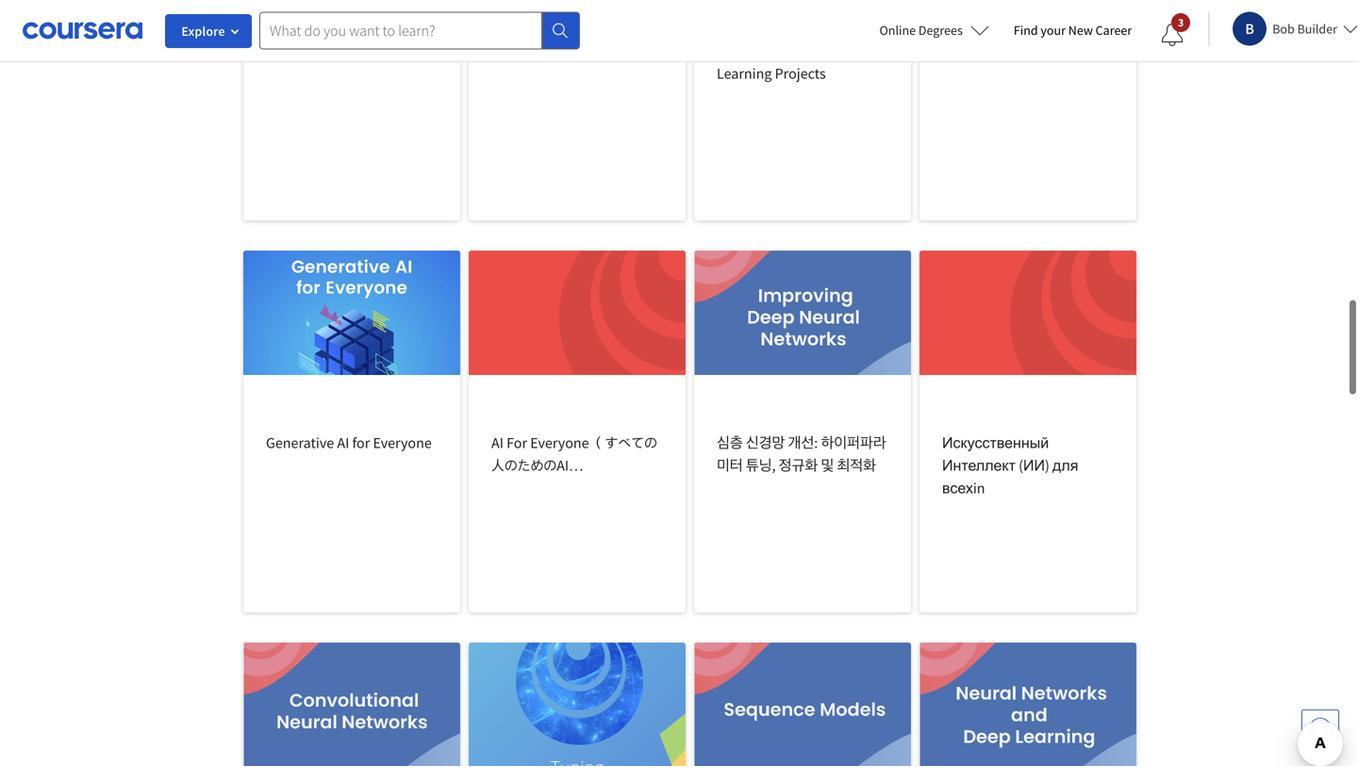 Task type: vqa. For each thing, say whether or not it's contained in the screenshot.
для
yes



Task type: describe. For each thing, give the bounding box(es) containing it.
искусственный интеллект (ии) для всехin
[[942, 434, 1078, 498]]

explore
[[181, 23, 225, 40]]

online
[[880, 22, 916, 39]]

your
[[1041, 22, 1066, 39]]

What do you want to learn? text field
[[259, 12, 542, 50]]

find your new career
[[1014, 22, 1132, 39]]

machine
[[791, 42, 844, 60]]

projects
[[775, 64, 826, 83]]

الذكاء الاصطناعي للجميع
[[491, 42, 612, 60]]

structuring machine learning projects
[[717, 42, 844, 83]]

（すべての
[[592, 434, 657, 453]]

ai for everyone （すべての 人のためのai…
[[491, 434, 657, 475]]

3 button
[[1146, 12, 1199, 58]]

generative ai for everyone
[[266, 434, 432, 453]]

online degrees button
[[864, 9, 1004, 51]]

최적화
[[837, 457, 876, 475]]

explore button
[[165, 14, 252, 48]]

정규화
[[779, 457, 818, 475]]

generative
[[266, 434, 334, 453]]

الذكاء الاصطناعي للجميع link
[[469, 0, 686, 221]]

b
[[1245, 19, 1254, 38]]

искусственный
[[942, 434, 1049, 453]]

l'ia pour tous link
[[920, 0, 1137, 221]]

find your new career link
[[1004, 19, 1142, 42]]

신경망
[[746, 434, 785, 453]]

l'ia
[[942, 42, 964, 60]]

find
[[1014, 22, 1038, 39]]

3
[[1178, 15, 1184, 30]]

builder
[[1297, 20, 1338, 37]]

tous
[[1000, 42, 1028, 60]]

интеллект
[[942, 457, 1016, 475]]

pour
[[967, 42, 997, 60]]

bob builder
[[1273, 20, 1338, 37]]

show notifications image
[[1161, 24, 1184, 46]]

degrees
[[919, 22, 963, 39]]

ai inside ai for everyone （すべての 人のためのai…
[[491, 434, 504, 453]]

bob
[[1273, 20, 1295, 37]]

online degrees
[[880, 22, 963, 39]]

الذكاء
[[585, 42, 612, 60]]

l'ia pour tous
[[942, 42, 1028, 60]]

help center image
[[1309, 718, 1332, 740]]

everyone inside ai for everyone （すべての 人のためのai…
[[530, 434, 589, 453]]

everyone inside generative ai for everyone link
[[373, 434, 432, 453]]



Task type: locate. For each thing, give the bounding box(es) containing it.
career
[[1096, 22, 1132, 39]]

for
[[352, 434, 370, 453]]

및
[[821, 457, 834, 475]]

시퀀스 모델
[[266, 42, 334, 60]]

искусственный интеллект (ии) для всехin link
[[920, 251, 1137, 613]]

튜닝,
[[746, 457, 776, 475]]

1 everyone from the left
[[373, 434, 432, 453]]

learning
[[717, 64, 772, 83]]

للجميع
[[491, 42, 522, 60]]

人のためのai…
[[491, 457, 583, 475]]

structuring
[[717, 42, 788, 60]]

для
[[1053, 457, 1078, 475]]

structuring machine learning projects link
[[694, 0, 911, 221]]

개선:
[[788, 434, 818, 453]]

everyone right for
[[373, 434, 432, 453]]

심층
[[717, 434, 743, 453]]

for
[[507, 434, 527, 453]]

하이퍼파라
[[821, 434, 886, 453]]

new
[[1068, 22, 1093, 39]]

الاصطناعي
[[525, 42, 582, 60]]

2 everyone from the left
[[530, 434, 589, 453]]

심층 신경망 개선: 하이퍼파라 미터 튜닝, 정규화 및 최적화 link
[[694, 251, 911, 613]]

everyone up 人のためのai…
[[530, 434, 589, 453]]

2 ai from the left
[[491, 434, 504, 453]]

ai
[[337, 434, 349, 453], [491, 434, 504, 453]]

1 ai from the left
[[337, 434, 349, 453]]

всехin
[[942, 479, 985, 498]]

0 horizontal spatial ai
[[337, 434, 349, 453]]

1 horizontal spatial everyone
[[530, 434, 589, 453]]

1 horizontal spatial ai
[[491, 434, 504, 453]]

ai left for
[[337, 434, 349, 453]]

ai left for on the bottom of page
[[491, 434, 504, 453]]

None search field
[[259, 12, 580, 50]]

ai for everyone （すべての 人のためのai… link
[[469, 251, 686, 613]]

(ии)
[[1019, 457, 1050, 475]]

coursera image
[[23, 15, 142, 46]]

시퀀스
[[266, 42, 305, 60]]

모델
[[308, 42, 334, 60]]

everyone
[[373, 434, 432, 453], [530, 434, 589, 453]]

0 horizontal spatial everyone
[[373, 434, 432, 453]]

심층 신경망 개선: 하이퍼파라 미터 튜닝, 정규화 및 최적화
[[717, 434, 886, 475]]

시퀀스 모델 link
[[243, 0, 460, 221]]

미터
[[717, 457, 743, 475]]

generative ai for everyone link
[[243, 251, 460, 613]]



